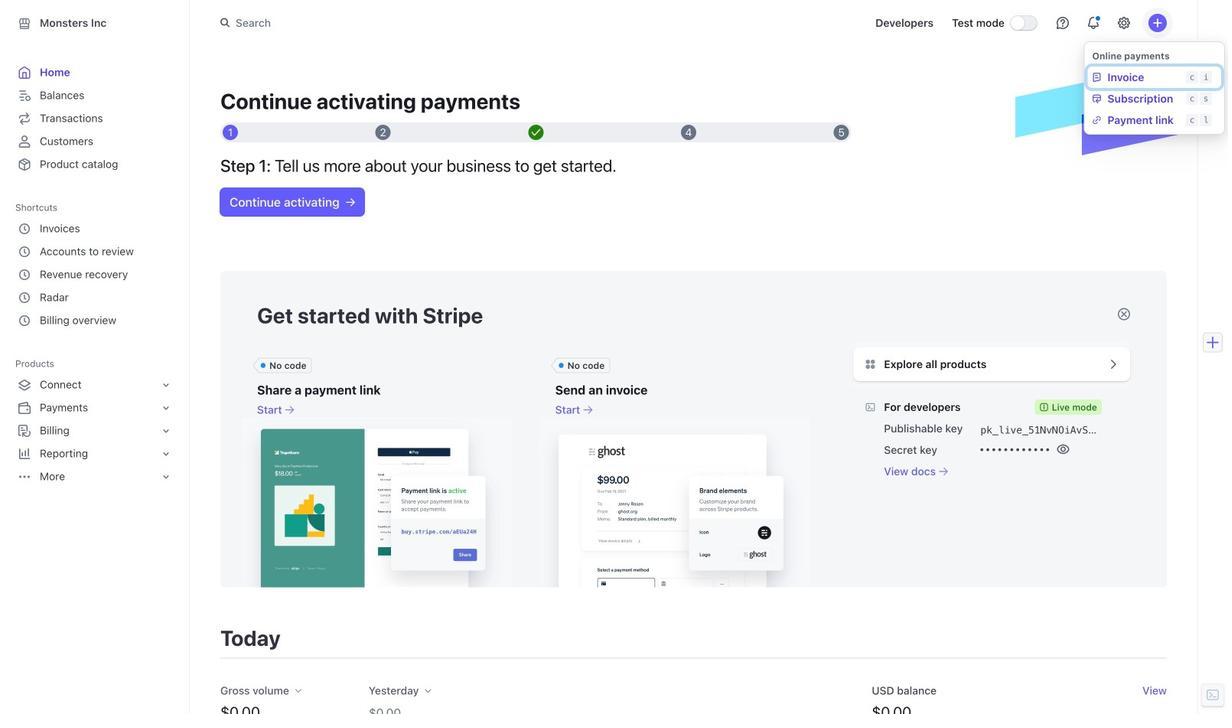 Task type: vqa. For each thing, say whether or not it's contained in the screenshot.
TEST DATA
no



Task type: describe. For each thing, give the bounding box(es) containing it.
3 menu item from the top
[[1088, 109, 1222, 131]]

1 shortcuts element from the top
[[15, 197, 174, 332]]

settings image
[[1118, 17, 1131, 29]]

svg image
[[346, 198, 355, 207]]

1 products element from the top
[[15, 354, 177, 488]]



Task type: locate. For each thing, give the bounding box(es) containing it.
shortcuts element
[[15, 197, 174, 332], [15, 217, 174, 332]]

menu item
[[1088, 67, 1222, 88], [1088, 88, 1222, 109], [1088, 109, 1222, 131]]

2 menu item from the top
[[1088, 88, 1222, 109]]

remove section image
[[1118, 308, 1131, 320]]

help image
[[1057, 17, 1069, 29]]

1 menu item from the top
[[1088, 67, 1222, 88]]

2 products element from the top
[[15, 374, 177, 488]]

core navigation links element
[[15, 61, 174, 176]]

None search field
[[211, 9, 643, 37]]

2 shortcuts element from the top
[[15, 217, 174, 332]]

products element
[[15, 354, 177, 488], [15, 374, 177, 488]]

Test mode checkbox
[[1011, 16, 1037, 30]]

group
[[1085, 67, 1225, 131]]

Search text field
[[211, 9, 643, 37]]



